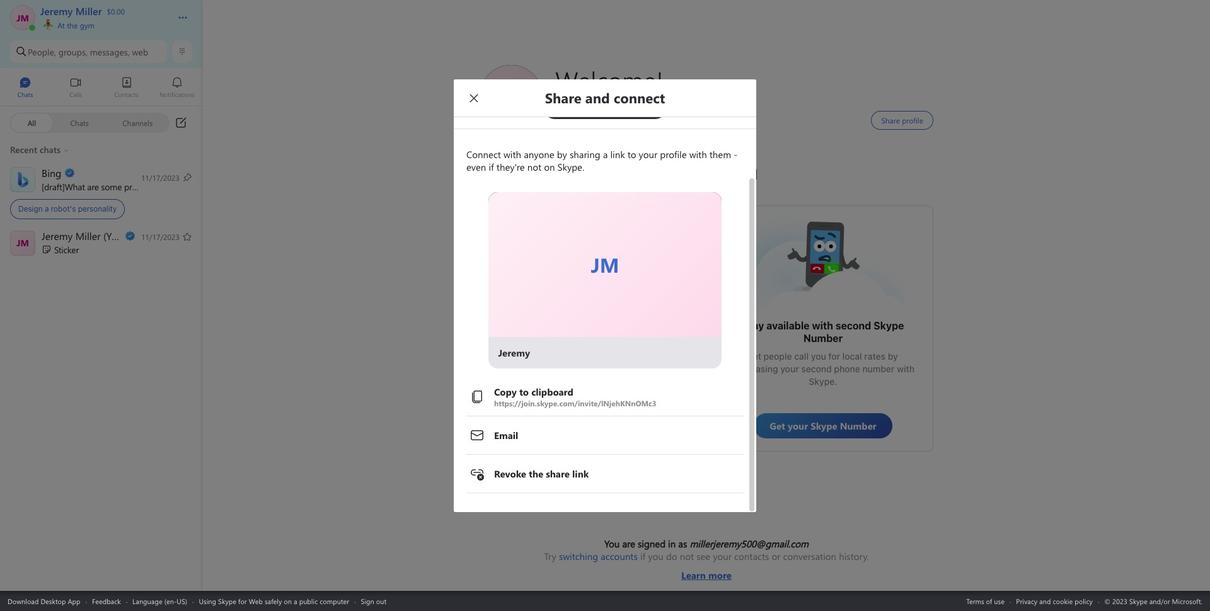 Task type: describe. For each thing, give the bounding box(es) containing it.
phone
[[834, 364, 860, 375]]

https://join.skype.com/invite/lnjehknnomc3
[[494, 399, 657, 409]]

let
[[748, 351, 762, 362]]

channels
[[122, 118, 153, 128]]

stay available with second skype number
[[742, 320, 907, 344]]

skype inside stay available with second skype number
[[874, 320, 904, 332]]

with inside the let people call you for local rates by purchasing your second phone number with skype.
[[897, 364, 915, 375]]

in
[[668, 538, 676, 550]]

feedback
[[92, 597, 121, 606]]

sign out link
[[361, 597, 387, 606]]

download desktop app link
[[8, 597, 80, 606]]

messages,
[[90, 46, 130, 58]]

try switching accounts if you do not see your contacts or conversation history. learn more
[[544, 550, 869, 582]]

safely
[[265, 597, 282, 606]]

accounts
[[601, 550, 638, 563]]

all
[[28, 118, 36, 128]]

second inside stay available with second skype number
[[836, 320, 872, 332]]

required.
[[571, 370, 609, 381]]

your inside try switching accounts if you do not see your contacts or conversation history. learn more
[[713, 550, 732, 563]]

sticker
[[54, 244, 79, 256]]

downloads
[[634, 357, 679, 368]]

personality
[[78, 204, 117, 214]]

at the gym
[[55, 20, 94, 30]]

signed
[[638, 538, 666, 550]]

1 vertical spatial skype
[[218, 597, 236, 606]]

do
[[666, 550, 677, 563]]

they
[[656, 345, 674, 356]]

your inside the let people call you for local rates by purchasing your second phone number with skype.
[[781, 364, 799, 375]]

use
[[994, 597, 1005, 606]]

sign out
[[361, 597, 387, 606]]

feedback link
[[92, 597, 121, 606]]

people, groups, messages, web button
[[10, 40, 167, 63]]

desktop
[[41, 597, 66, 606]]

easy
[[524, 327, 547, 338]]

switching
[[559, 550, 598, 563]]

are
[[623, 538, 635, 550]]

more
[[709, 569, 732, 582]]

you
[[605, 538, 620, 550]]

language
[[132, 597, 162, 606]]

terms of use
[[967, 597, 1005, 606]]

purchasing
[[732, 364, 778, 375]]

rates
[[865, 351, 886, 362]]

whosthis
[[786, 219, 825, 232]]

ups
[[605, 357, 621, 368]]

app
[[68, 597, 80, 606]]

second inside the let people call you for local rates by purchasing your second phone number with skype.
[[802, 364, 832, 375]]

design a robot's personality button
[[0, 163, 202, 224]]

for inside the let people call you for local rates by purchasing your second phone number with skype.
[[829, 351, 840, 362]]

with up ups
[[597, 327, 619, 338]]

sign
[[586, 357, 603, 368]]

on inside share the invite with anyone even if they aren't on skype. no sign ups or downloads required.
[[528, 357, 538, 368]]

web
[[249, 597, 263, 606]]

1 horizontal spatial a
[[294, 597, 297, 606]]

invite
[[549, 345, 571, 356]]

skype. inside the let people call you for local rates by purchasing your second phone number with skype.
[[809, 376, 838, 387]]

design
[[18, 204, 43, 214]]

sign
[[361, 597, 374, 606]]

1 vertical spatial on
[[284, 597, 292, 606]]

number
[[863, 364, 895, 375]]

you are signed in as
[[605, 538, 690, 550]]

computer
[[320, 597, 349, 606]]

privacy
[[1017, 597, 1038, 606]]



Task type: vqa. For each thing, say whether or not it's contained in the screenshot.
Sign
yes



Task type: locate. For each thing, give the bounding box(es) containing it.
share the invite with anyone even if they aren't on skype. no sign ups or downloads required.
[[501, 345, 681, 381]]

or inside try switching accounts if you do not see your contacts or conversation history. learn more
[[772, 550, 781, 563]]

if inside try switching accounts if you do not see your contacts or conversation history. learn more
[[641, 550, 646, 563]]

switching accounts link
[[559, 550, 638, 563]]

if up downloads
[[648, 345, 653, 356]]

with up no
[[573, 345, 591, 356]]

1 vertical spatial second
[[802, 364, 832, 375]]

second up local
[[836, 320, 872, 332]]

1 horizontal spatial skype
[[874, 320, 904, 332]]

download
[[8, 597, 39, 606]]

history.
[[839, 550, 869, 563]]

0 vertical spatial the
[[67, 20, 78, 30]]

gym
[[80, 20, 94, 30]]

with inside share the invite with anyone even if they aren't on skype. no sign ups or downloads required.
[[573, 345, 591, 356]]

1 vertical spatial anyone
[[593, 345, 624, 356]]

0 vertical spatial skype.
[[541, 357, 569, 368]]

0 horizontal spatial second
[[802, 364, 832, 375]]

0 vertical spatial on
[[528, 357, 538, 368]]

robot's
[[51, 204, 76, 214]]

you inside the let people call you for local rates by purchasing your second phone number with skype.
[[811, 351, 826, 362]]

0 horizontal spatial the
[[67, 20, 78, 30]]

web
[[132, 46, 148, 58]]

cookie
[[1053, 597, 1073, 606]]

1 horizontal spatial for
[[829, 351, 840, 362]]

0 vertical spatial second
[[836, 320, 872, 332]]

skype
[[874, 320, 904, 332], [218, 597, 236, 606]]

skype up by
[[874, 320, 904, 332]]

sticker button
[[0, 225, 202, 263]]

you right call
[[811, 351, 826, 362]]

even
[[626, 345, 646, 356]]

share
[[506, 345, 530, 356]]

if inside share the invite with anyone even if they aren't on skype. no sign ups or downloads required.
[[648, 345, 653, 356]]

language (en-us)
[[132, 597, 187, 606]]

try
[[544, 550, 557, 563]]

contacts
[[735, 550, 769, 563]]

1 horizontal spatial skype.
[[809, 376, 838, 387]]

privacy and cookie policy link
[[1017, 597, 1093, 606]]

you
[[811, 351, 826, 362], [648, 550, 664, 563]]

https://join.skype.com/invite/lnjehknnomc3 button
[[470, 378, 744, 416]]

the
[[67, 20, 78, 30], [533, 345, 546, 356]]

0 horizontal spatial for
[[238, 597, 247, 606]]

as
[[679, 538, 687, 550]]

a left the 'public' on the bottom
[[294, 597, 297, 606]]

mansurfer
[[552, 225, 597, 238]]

us)
[[177, 597, 187, 606]]

0 horizontal spatial skype.
[[541, 357, 569, 368]]

and
[[1040, 597, 1051, 606]]

skype. inside share the invite with anyone even if they aren't on skype. no sign ups or downloads required.
[[541, 357, 569, 368]]

for left local
[[829, 351, 840, 362]]

the inside share the invite with anyone even if they aren't on skype. no sign ups or downloads required.
[[533, 345, 546, 356]]

local
[[843, 351, 862, 362]]

download desktop app
[[8, 597, 80, 606]]

out
[[376, 597, 387, 606]]

1 vertical spatial a
[[294, 597, 297, 606]]

using skype for web safely on a public computer link
[[199, 597, 349, 606]]

skype. down phone
[[809, 376, 838, 387]]

anyone inside share the invite with anyone even if they aren't on skype. no sign ups or downloads required.
[[593, 345, 624, 356]]

0 vertical spatial a
[[45, 204, 49, 214]]

or right ups
[[623, 357, 632, 368]]

skype right using
[[218, 597, 236, 606]]

1 horizontal spatial if
[[648, 345, 653, 356]]

0 vertical spatial you
[[811, 351, 826, 362]]

skype. down invite
[[541, 357, 569, 368]]

people, groups, messages, web
[[28, 46, 148, 58]]

people,
[[28, 46, 56, 58]]

0 horizontal spatial a
[[45, 204, 49, 214]]

0 vertical spatial anyone
[[621, 327, 656, 338]]

call
[[795, 351, 809, 362]]

1 horizontal spatial you
[[811, 351, 826, 362]]

0 vertical spatial skype
[[874, 320, 904, 332]]

terms
[[967, 597, 985, 606]]

easy meetings with anyone
[[524, 327, 656, 338]]

1 horizontal spatial the
[[533, 345, 546, 356]]

chats
[[70, 118, 89, 128]]

terms of use link
[[967, 597, 1005, 606]]

your
[[781, 364, 799, 375], [713, 550, 732, 563]]

policy
[[1075, 597, 1093, 606]]

you inside try switching accounts if you do not see your contacts or conversation history. learn more
[[648, 550, 664, 563]]

anyone up ups
[[593, 345, 624, 356]]

1 horizontal spatial or
[[772, 550, 781, 563]]

privacy and cookie policy
[[1017, 597, 1093, 606]]

for left web
[[238, 597, 247, 606]]

0 horizontal spatial if
[[641, 550, 646, 563]]

0 horizontal spatial or
[[623, 357, 632, 368]]

learn
[[682, 569, 706, 582]]

at
[[58, 20, 65, 30]]

groups,
[[58, 46, 88, 58]]

1 horizontal spatial on
[[528, 357, 538, 368]]

second
[[836, 320, 872, 332], [802, 364, 832, 375]]

or
[[623, 357, 632, 368], [772, 550, 781, 563]]

at the gym button
[[40, 18, 165, 30]]

using
[[199, 597, 216, 606]]

if right are
[[641, 550, 646, 563]]

language (en-us) link
[[132, 597, 187, 606]]

of
[[986, 597, 993, 606]]

people
[[764, 351, 792, 362]]

no
[[571, 357, 583, 368]]

0 horizontal spatial skype
[[218, 597, 236, 606]]

0 vertical spatial if
[[648, 345, 653, 356]]

the down easy
[[533, 345, 546, 356]]

with inside stay available with second skype number
[[812, 320, 833, 332]]

1 vertical spatial your
[[713, 550, 732, 563]]

anyone up even
[[621, 327, 656, 338]]

second down call
[[802, 364, 832, 375]]

0 vertical spatial your
[[781, 364, 799, 375]]

0 vertical spatial for
[[829, 351, 840, 362]]

1 vertical spatial or
[[772, 550, 781, 563]]

the for gym
[[67, 20, 78, 30]]

on right safely
[[284, 597, 292, 606]]

1 vertical spatial for
[[238, 597, 247, 606]]

a inside button
[[45, 204, 49, 214]]

1 horizontal spatial your
[[781, 364, 799, 375]]

with up number
[[812, 320, 833, 332]]

a
[[45, 204, 49, 214], [294, 597, 297, 606]]

0 horizontal spatial your
[[713, 550, 732, 563]]

the for invite
[[533, 345, 546, 356]]

with
[[812, 320, 833, 332], [597, 327, 619, 338], [573, 345, 591, 356], [897, 364, 915, 375]]

tab list
[[0, 71, 202, 106]]

1 vertical spatial if
[[641, 550, 646, 563]]

you left do on the bottom right of page
[[648, 550, 664, 563]]

1 horizontal spatial second
[[836, 320, 872, 332]]

your right see
[[713, 550, 732, 563]]

0 horizontal spatial you
[[648, 550, 664, 563]]

meetings
[[549, 327, 595, 338]]

learn more link
[[544, 563, 869, 582]]

1 vertical spatial the
[[533, 345, 546, 356]]

for
[[829, 351, 840, 362], [238, 597, 247, 606]]

anyone
[[621, 327, 656, 338], [593, 345, 624, 356]]

not
[[680, 550, 694, 563]]

public
[[299, 597, 318, 606]]

let people call you for local rates by purchasing your second phone number with skype.
[[732, 351, 917, 387]]

or right contacts
[[772, 550, 781, 563]]

(en-
[[164, 597, 177, 606]]

number
[[804, 333, 843, 344]]

conversation
[[783, 550, 837, 563]]

on down share
[[528, 357, 538, 368]]

the right at
[[67, 20, 78, 30]]

1 vertical spatial skype.
[[809, 376, 838, 387]]

see
[[697, 550, 711, 563]]

0 vertical spatial or
[[623, 357, 632, 368]]

0 horizontal spatial on
[[284, 597, 292, 606]]

skype.
[[541, 357, 569, 368], [809, 376, 838, 387]]

using skype for web safely on a public computer
[[199, 597, 349, 606]]

available
[[767, 320, 810, 332]]

with down by
[[897, 364, 915, 375]]

stay
[[742, 320, 764, 332]]

1 vertical spatial you
[[648, 550, 664, 563]]

a right design
[[45, 204, 49, 214]]

the inside button
[[67, 20, 78, 30]]

by
[[888, 351, 898, 362]]

or inside share the invite with anyone even if they aren't on skype. no sign ups or downloads required.
[[623, 357, 632, 368]]

aren't
[[501, 357, 526, 368]]

your down call
[[781, 364, 799, 375]]



